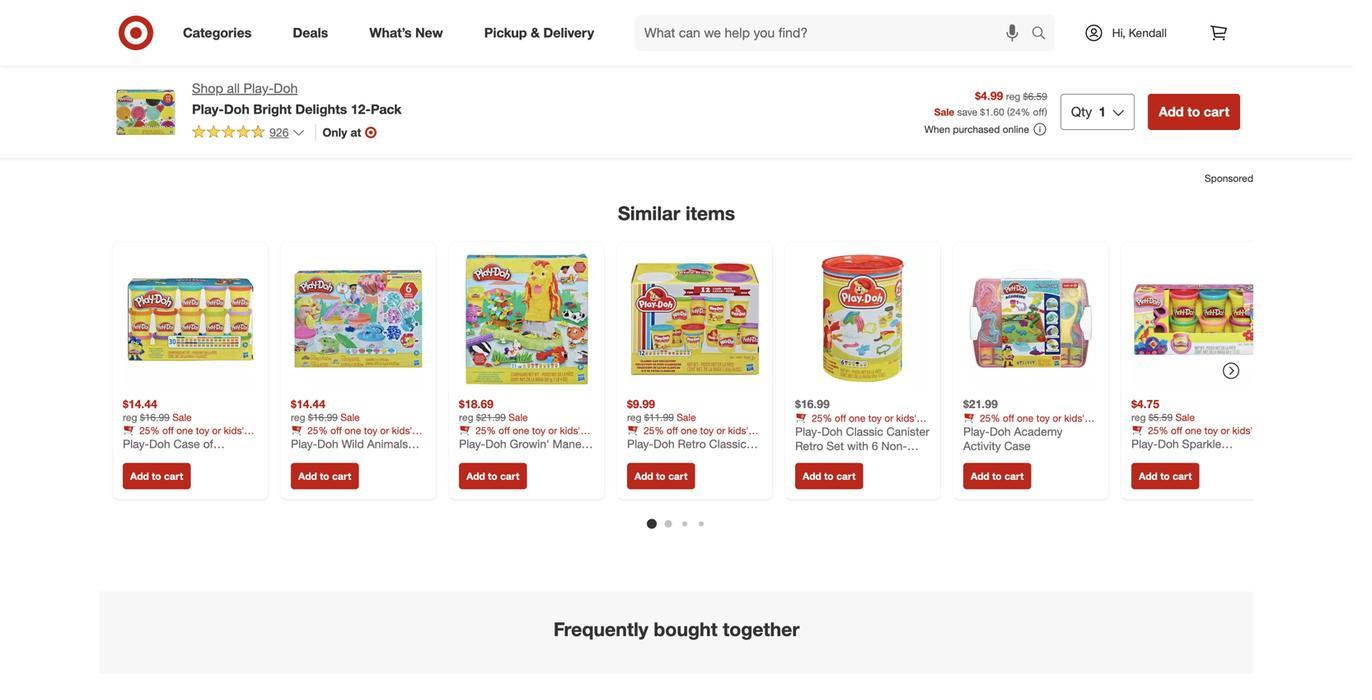 Task type: locate. For each thing, give the bounding box(es) containing it.
to
[[1188, 104, 1200, 120], [152, 471, 161, 483], [320, 471, 329, 483], [488, 471, 497, 483], [656, 471, 666, 483], [824, 471, 834, 483], [992, 471, 1002, 483], [1160, 471, 1170, 483]]

25% off one toy or kids' book
[[795, 412, 917, 437], [963, 412, 1085, 437], [123, 425, 244, 450], [291, 425, 412, 450], [459, 425, 581, 450], [627, 425, 749, 450], [1132, 425, 1253, 450]]

sale for play-doh sparkle compound collection image on the right of page
[[1176, 412, 1195, 424]]

2 $14.44 reg $16.99 sale from the left
[[291, 397, 360, 424]]

$18.69
[[459, 397, 494, 412]]

book
[[795, 425, 818, 437], [963, 425, 986, 437], [123, 437, 145, 450], [291, 437, 313, 450], [459, 437, 482, 450], [627, 437, 650, 450], [1132, 437, 1154, 450]]

doh left the academy
[[990, 425, 1011, 439]]

cart
[[1204, 104, 1230, 120], [164, 471, 183, 483], [332, 471, 351, 483], [500, 471, 519, 483], [668, 471, 688, 483], [836, 471, 856, 483], [1005, 471, 1024, 483], [1173, 471, 1192, 483]]

reg for play-doh case of imagination image on the left
[[123, 412, 137, 424]]

$16.99
[[795, 397, 830, 412], [140, 412, 170, 424], [308, 412, 338, 424]]

25% off one toy or kids' book for play-doh wild animals mixing kit image
[[291, 425, 412, 450]]

add to cart button for play-doh case of imagination image on the left
[[123, 464, 191, 490]]

add to cart
[[1159, 104, 1230, 120], [130, 471, 183, 483], [298, 471, 351, 483], [466, 471, 519, 483], [635, 471, 688, 483], [803, 471, 856, 483], [971, 471, 1024, 483], [1139, 471, 1192, 483]]

book for play-doh growin' mane lion and friends image
[[459, 437, 482, 450]]

sale
[[934, 106, 955, 118], [172, 412, 192, 424], [340, 412, 360, 424], [509, 412, 528, 424], [677, 412, 696, 424], [1176, 412, 1195, 424]]

$11.99
[[644, 412, 674, 424]]

add to cart for the play-doh classic canister retro set with 6 non-toxic colors image
[[803, 471, 856, 483]]

1 $14.44 reg $16.99 sale from the left
[[123, 397, 192, 424]]

25%
[[812, 412, 832, 425], [980, 412, 1000, 425], [139, 425, 160, 437], [307, 425, 328, 437], [476, 425, 496, 437], [644, 425, 664, 437], [1148, 425, 1168, 437]]

add
[[1159, 104, 1184, 120], [130, 471, 149, 483], [298, 471, 317, 483], [466, 471, 485, 483], [635, 471, 653, 483], [803, 471, 821, 483], [971, 471, 990, 483], [1139, 471, 1158, 483]]

bought
[[654, 618, 718, 642]]

$4.75 reg $5.59 sale
[[1132, 397, 1195, 424]]

play- up toxic
[[795, 425, 822, 439]]

2 $14.44 from the left
[[291, 397, 325, 412]]

or
[[885, 412, 894, 425], [1053, 412, 1062, 425], [212, 425, 221, 437], [380, 425, 389, 437], [548, 425, 557, 437], [716, 425, 725, 437], [1221, 425, 1230, 437]]

kids'
[[896, 412, 917, 425], [1064, 412, 1085, 425], [224, 425, 244, 437], [392, 425, 412, 437], [560, 425, 581, 437], [728, 425, 749, 437], [1233, 425, 1253, 437]]

926
[[269, 125, 289, 140]]

save
[[957, 106, 978, 118]]

$14.44 for play-doh wild animals mixing kit image
[[291, 397, 325, 412]]

sale inside the $18.69 reg $21.99 sale
[[509, 412, 528, 424]]

categories
[[183, 25, 252, 41]]

play- left 'case'
[[963, 425, 990, 439]]

what's
[[369, 25, 412, 41]]

add to cart button
[[1148, 94, 1240, 130], [123, 464, 191, 490], [291, 464, 359, 490], [459, 464, 527, 490], [627, 464, 695, 490], [795, 464, 863, 490], [963, 464, 1031, 490], [1132, 464, 1199, 490]]

similar
[[618, 202, 680, 225]]

book for play-doh wild animals mixing kit image
[[291, 437, 313, 450]]

kids' for play-doh sparkle compound collection image on the right of page
[[1233, 425, 1253, 437]]

case
[[1004, 439, 1031, 454]]

to for play-doh wild animals mixing kit image
[[320, 471, 329, 483]]

play-doh retro classic can collection - 12pk image
[[627, 252, 762, 387]]

pickup
[[484, 25, 527, 41]]

reg for the play-doh retro classic can collection - 12pk image
[[627, 412, 642, 424]]

25% off one toy or kids' book for play-doh growin' mane lion and friends image
[[459, 425, 581, 450]]

0 horizontal spatial $21.99
[[476, 412, 506, 424]]

doh
[[274, 80, 298, 96], [224, 101, 250, 117], [822, 425, 843, 439], [990, 425, 1011, 439]]

play-doh academy activity case image
[[963, 252, 1099, 387]]

add to cart button for play-doh academy activity case image
[[963, 464, 1031, 490]]

shop
[[192, 80, 223, 96]]

one
[[849, 412, 866, 425], [1017, 412, 1034, 425], [176, 425, 193, 437], [345, 425, 361, 437], [513, 425, 529, 437], [681, 425, 697, 437], [1185, 425, 1202, 437]]

$21.99
[[963, 397, 998, 412], [476, 412, 506, 424]]

delights
[[295, 101, 347, 117]]

book for the play-doh retro classic can collection - 12pk image
[[627, 437, 650, 450]]

0 horizontal spatial $14.44 reg $16.99 sale
[[123, 397, 192, 424]]

$4.99 reg $6.59 sale save $ 1.60 ( 24 % off )
[[934, 89, 1047, 118]]

one for play-doh growin' mane lion and friends image
[[513, 425, 529, 437]]

pickup & delivery link
[[470, 15, 615, 51]]

2 horizontal spatial $16.99
[[795, 397, 830, 412]]

pickup & delivery
[[484, 25, 594, 41]]

sale inside $9.99 reg $11.99 sale
[[677, 412, 696, 424]]

reg inside the $18.69 reg $21.99 sale
[[459, 412, 473, 424]]

926 link
[[192, 124, 305, 143]]

What can we help you find? suggestions appear below search field
[[635, 15, 1036, 51]]

play-doh classic canister retro set with 6 non- toxic colors
[[795, 425, 930, 468]]

$9.99
[[627, 397, 655, 412]]

$14.44 reg $16.99 sale
[[123, 397, 192, 424], [291, 397, 360, 424]]

or for play-doh growin' mane lion and friends image
[[548, 425, 557, 437]]

only
[[323, 125, 347, 140]]

at
[[351, 125, 361, 140]]

reg inside $9.99 reg $11.99 sale
[[627, 412, 642, 424]]

one for play-doh wild animals mixing kit image
[[345, 425, 361, 437]]

with
[[847, 439, 869, 454]]

add for play-doh sparkle compound collection image on the right of page
[[1139, 471, 1158, 483]]

play-doh case of imagination image
[[123, 252, 258, 387]]

reg
[[1006, 90, 1021, 103], [123, 412, 137, 424], [291, 412, 305, 424], [459, 412, 473, 424], [627, 412, 642, 424], [1132, 412, 1146, 424]]

to for the play-doh retro classic can collection - 12pk image
[[656, 471, 666, 483]]

cart for play-doh case of imagination image on the left
[[164, 471, 183, 483]]

to for play-doh sparkle compound collection image on the right of page
[[1160, 471, 1170, 483]]

bright
[[253, 101, 292, 117]]

reg inside the $4.75 reg $5.59 sale
[[1132, 412, 1146, 424]]

toxic
[[795, 454, 822, 468]]

to for play-doh growin' mane lion and friends image
[[488, 471, 497, 483]]

toy for the play-doh retro classic can collection - 12pk image
[[700, 425, 714, 437]]

play-doh classic canister retro set with 6 non-toxic colors image
[[795, 252, 930, 387]]

play-doh sparkle compound collection image
[[1132, 252, 1267, 387]]

toy
[[868, 412, 882, 425], [1036, 412, 1050, 425], [196, 425, 209, 437], [364, 425, 377, 437], [532, 425, 546, 437], [700, 425, 714, 437], [1205, 425, 1218, 437]]

1 $14.44 from the left
[[123, 397, 157, 412]]

25% for play-doh wild animals mixing kit image
[[307, 425, 328, 437]]

off
[[1033, 106, 1045, 118], [835, 412, 846, 425], [1003, 412, 1014, 425], [162, 425, 174, 437], [331, 425, 342, 437], [499, 425, 510, 437], [667, 425, 678, 437], [1171, 425, 1182, 437]]

region
[[100, 107, 1277, 675]]

1 horizontal spatial $14.44
[[291, 397, 325, 412]]

$14.44
[[123, 397, 157, 412], [291, 397, 325, 412]]

1 horizontal spatial $14.44 reg $16.99 sale
[[291, 397, 360, 424]]

kids' for the play-doh retro classic can collection - 12pk image
[[728, 425, 749, 437]]

1 horizontal spatial $16.99
[[308, 412, 338, 424]]

play-doh growin' mane lion and friends image
[[459, 252, 594, 387]]

sale inside the $4.75 reg $5.59 sale
[[1176, 412, 1195, 424]]

toy for play-doh growin' mane lion and friends image
[[532, 425, 546, 437]]

0 horizontal spatial $14.44
[[123, 397, 157, 412]]

deals link
[[279, 15, 349, 51]]

image of play-doh bright delights 12-pack image
[[113, 79, 179, 145]]

6
[[872, 439, 878, 454]]

frequently bought together
[[554, 618, 800, 642]]

frequently
[[554, 618, 648, 642]]

hi,
[[1112, 26, 1126, 40]]

doh left with
[[822, 425, 843, 439]]

together
[[723, 618, 800, 642]]

add to cart for play-doh academy activity case image
[[971, 471, 1024, 483]]

add to cart button for play-doh sparkle compound collection image on the right of page
[[1132, 464, 1199, 490]]

0 horizontal spatial $16.99
[[140, 412, 170, 424]]

reg for play-doh growin' mane lion and friends image
[[459, 412, 473, 424]]

add to cart for play-doh sparkle compound collection image on the right of page
[[1139, 471, 1192, 483]]

play-doh wild animals mixing kit image
[[291, 252, 426, 387]]

only at
[[323, 125, 361, 140]]

kids' for play-doh growin' mane lion and friends image
[[560, 425, 581, 437]]

$14.44 reg $16.99 sale for play-doh case of imagination image on the left
[[123, 397, 192, 424]]

play-
[[244, 80, 274, 96], [192, 101, 224, 117], [795, 425, 822, 439], [963, 425, 990, 439]]

$5.59
[[1149, 412, 1173, 424]]

kids' for play-doh wild animals mixing kit image
[[392, 425, 412, 437]]

new
[[415, 25, 443, 41]]

doh inside play-doh academy activity case
[[990, 425, 1011, 439]]



Task type: describe. For each thing, give the bounding box(es) containing it.
&
[[531, 25, 540, 41]]

play- inside play-doh classic canister retro set with 6 non- toxic colors
[[795, 425, 822, 439]]

pack
[[371, 101, 402, 117]]

1
[[1099, 104, 1106, 120]]

when purchased online
[[925, 123, 1029, 136]]

doh down all
[[224, 101, 250, 117]]

$
[[980, 106, 985, 118]]

25% for play-doh case of imagination image on the left
[[139, 425, 160, 437]]

sale for play-doh growin' mane lion and friends image
[[509, 412, 528, 424]]

non-
[[881, 439, 907, 454]]

add to cart button for play-doh wild animals mixing kit image
[[291, 464, 359, 490]]

25% off one toy or kids' book for the play-doh retro classic can collection - 12pk image
[[627, 425, 749, 450]]

kendall
[[1129, 26, 1167, 40]]

$6.59
[[1023, 90, 1047, 103]]

add for play-doh growin' mane lion and friends image
[[466, 471, 485, 483]]

or for the play-doh retro classic can collection - 12pk image
[[716, 425, 725, 437]]

sponsored
[[1205, 172, 1253, 185]]

cart for play-doh sparkle compound collection image on the right of page
[[1173, 471, 1192, 483]]

qty 1
[[1071, 104, 1106, 120]]

cart for the play-doh classic canister retro set with 6 non-toxic colors image
[[836, 471, 856, 483]]

add for the play-doh retro classic can collection - 12pk image
[[635, 471, 653, 483]]

categories link
[[169, 15, 272, 51]]

kids' for play-doh case of imagination image on the left
[[224, 425, 244, 437]]

add to cart for the play-doh retro classic can collection - 12pk image
[[635, 471, 688, 483]]

sale for play-doh case of imagination image on the left
[[172, 412, 192, 424]]

play- inside play-doh academy activity case
[[963, 425, 990, 439]]

reg for play-doh wild animals mixing kit image
[[291, 412, 305, 424]]

add for play-doh academy activity case image
[[971, 471, 990, 483]]

one for play-doh sparkle compound collection image on the right of page
[[1185, 425, 1202, 437]]

toy for play-doh wild animals mixing kit image
[[364, 425, 377, 437]]

add for play-doh wild animals mixing kit image
[[298, 471, 317, 483]]

24
[[1010, 106, 1021, 118]]

add to cart button for the play-doh retro classic can collection - 12pk image
[[627, 464, 695, 490]]

online
[[1003, 123, 1029, 136]]

play- down shop
[[192, 101, 224, 117]]

add to cart button for play-doh growin' mane lion and friends image
[[459, 464, 527, 490]]

1.60
[[985, 106, 1004, 118]]

qty
[[1071, 104, 1092, 120]]

cart for play-doh wild animals mixing kit image
[[332, 471, 351, 483]]

one for play-doh case of imagination image on the left
[[176, 425, 193, 437]]

25% for the play-doh retro classic can collection - 12pk image
[[644, 425, 664, 437]]

to for play-doh case of imagination image on the left
[[152, 471, 161, 483]]

toy for play-doh sparkle compound collection image on the right of page
[[1205, 425, 1218, 437]]

one for the play-doh retro classic can collection - 12pk image
[[681, 425, 697, 437]]

book for play-doh sparkle compound collection image on the right of page
[[1132, 437, 1154, 450]]

search
[[1024, 26, 1064, 43]]

region containing similar items
[[100, 107, 1277, 675]]

retro
[[795, 439, 823, 454]]

play- up bright
[[244, 80, 274, 96]]

1 horizontal spatial $21.99
[[963, 397, 998, 412]]

25% for play-doh growin' mane lion and friends image
[[476, 425, 496, 437]]

%
[[1021, 106, 1030, 118]]

)
[[1045, 106, 1047, 118]]

purchased
[[953, 123, 1000, 136]]

$9.99 reg $11.99 sale
[[627, 397, 696, 424]]

12-
[[351, 101, 371, 117]]

doh up bright
[[274, 80, 298, 96]]

25% off one toy or kids' book for play-doh sparkle compound collection image on the right of page
[[1132, 425, 1253, 450]]

cart for play-doh growin' mane lion and friends image
[[500, 471, 519, 483]]

add to cart for play-doh case of imagination image on the left
[[130, 471, 183, 483]]

add to cart for play-doh wild animals mixing kit image
[[298, 471, 351, 483]]

classic
[[846, 425, 883, 439]]

sale for play-doh wild animals mixing kit image
[[340, 412, 360, 424]]

colors
[[825, 454, 859, 468]]

what's new link
[[355, 15, 464, 51]]

set
[[827, 439, 844, 454]]

academy
[[1014, 425, 1063, 439]]

toy for play-doh case of imagination image on the left
[[196, 425, 209, 437]]

25% for play-doh sparkle compound collection image on the right of page
[[1148, 425, 1168, 437]]

hi, kendall
[[1112, 26, 1167, 40]]

or for play-doh sparkle compound collection image on the right of page
[[1221, 425, 1230, 437]]

$16.99 for play-doh wild animals mixing kit image
[[308, 412, 338, 424]]

$18.69 reg $21.99 sale
[[459, 397, 528, 424]]

all
[[227, 80, 240, 96]]

reg inside $4.99 reg $6.59 sale save $ 1.60 ( 24 % off )
[[1006, 90, 1021, 103]]

book for play-doh case of imagination image on the left
[[123, 437, 145, 450]]

25% off one toy or kids' book for play-doh case of imagination image on the left
[[123, 425, 244, 450]]

cart for the play-doh retro classic can collection - 12pk image
[[668, 471, 688, 483]]

add to cart for play-doh growin' mane lion and friends image
[[466, 471, 519, 483]]

delivery
[[543, 25, 594, 41]]

$4.99
[[975, 89, 1003, 103]]

cart for play-doh academy activity case image
[[1005, 471, 1024, 483]]

$4.75
[[1132, 397, 1160, 412]]

when
[[925, 123, 950, 136]]

$21.99 inside the $18.69 reg $21.99 sale
[[476, 412, 506, 424]]

add for the play-doh classic canister retro set with 6 non-toxic colors image
[[803, 471, 821, 483]]

deals
[[293, 25, 328, 41]]

activity
[[963, 439, 1001, 454]]

to for the play-doh classic canister retro set with 6 non-toxic colors image
[[824, 471, 834, 483]]

or for play-doh wild animals mixing kit image
[[380, 425, 389, 437]]

canister
[[887, 425, 930, 439]]

to for play-doh academy activity case image
[[992, 471, 1002, 483]]

similar items
[[618, 202, 735, 225]]

off inside $4.99 reg $6.59 sale save $ 1.60 ( 24 % off )
[[1033, 106, 1045, 118]]

add to cart button for the play-doh classic canister retro set with 6 non-toxic colors image
[[795, 464, 863, 490]]

sale for the play-doh retro classic can collection - 12pk image
[[677, 412, 696, 424]]

add for play-doh case of imagination image on the left
[[130, 471, 149, 483]]

$14.44 reg $16.99 sale for play-doh wild animals mixing kit image
[[291, 397, 360, 424]]

reg for play-doh sparkle compound collection image on the right of page
[[1132, 412, 1146, 424]]

(
[[1007, 106, 1010, 118]]

$14.44 for play-doh case of imagination image on the left
[[123, 397, 157, 412]]

shop all play-doh play-doh bright delights 12-pack
[[192, 80, 402, 117]]

play-doh academy activity case
[[963, 425, 1063, 454]]

doh inside play-doh classic canister retro set with 6 non- toxic colors
[[822, 425, 843, 439]]

or for play-doh case of imagination image on the left
[[212, 425, 221, 437]]

items
[[686, 202, 735, 225]]

what's new
[[369, 25, 443, 41]]

sale inside $4.99 reg $6.59 sale save $ 1.60 ( 24 % off )
[[934, 106, 955, 118]]

$16.99 for play-doh case of imagination image on the left
[[140, 412, 170, 424]]

search button
[[1024, 15, 1064, 54]]



Task type: vqa. For each thing, say whether or not it's contained in the screenshot.
Add to cart associated with Play-Doh Academy Activity Case 'image'
yes



